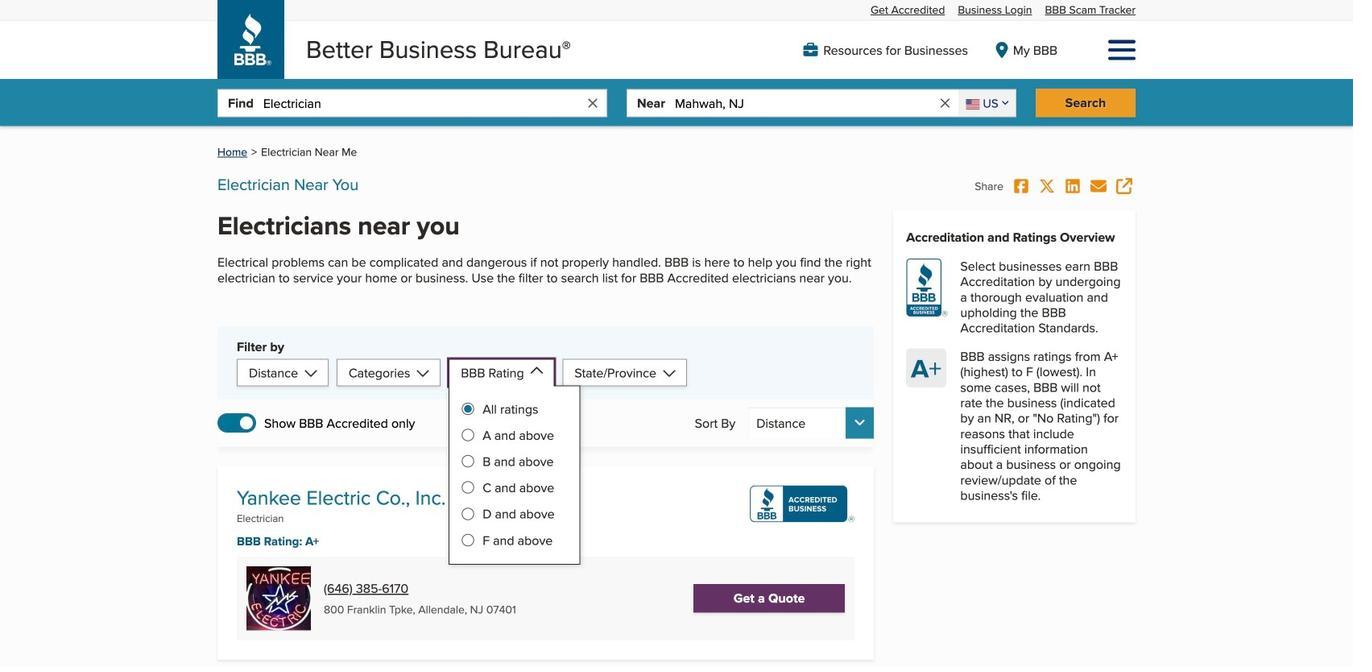 Task type: locate. For each thing, give the bounding box(es) containing it.
None field
[[959, 90, 1016, 116]]

None button
[[749, 407, 874, 439]]

group
[[462, 401, 568, 548]]

businesses, charities, category search field
[[263, 90, 586, 116]]

accreditation standards image
[[907, 258, 949, 317]]

accredited business image
[[750, 486, 855, 523]]

clear search image
[[938, 96, 953, 110]]



Task type: vqa. For each thing, say whether or not it's contained in the screenshot.
field
yes



Task type: describe. For each thing, give the bounding box(es) containing it.
clear search image
[[586, 96, 600, 110]]

city, state or zip field
[[675, 90, 938, 116]]



